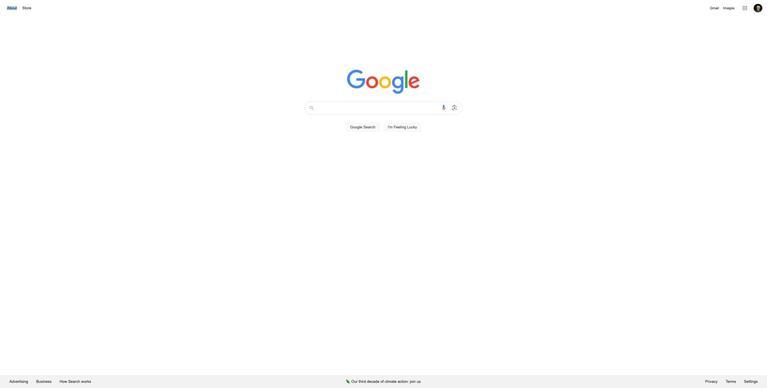 Task type: describe. For each thing, give the bounding box(es) containing it.
google image
[[347, 70, 421, 95]]

search by voice image
[[441, 105, 447, 111]]



Task type: vqa. For each thing, say whether or not it's contained in the screenshot.
'Alabama' to the top
no



Task type: locate. For each thing, give the bounding box(es) containing it.
None search field
[[5, 100, 763, 138]]

search by image image
[[452, 105, 458, 111]]



